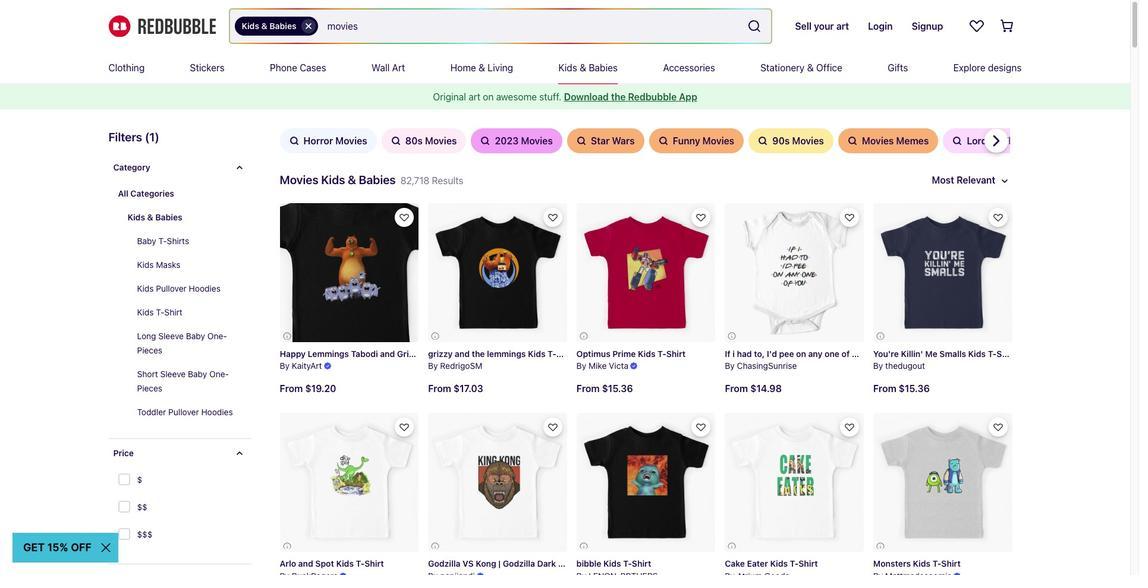 Task type: describe. For each thing, give the bounding box(es) containing it.
i'd
[[767, 349, 777, 359]]

1 vertical spatial kids & babies button
[[118, 206, 251, 230]]

designs
[[988, 62, 1022, 73]]

home & living link
[[451, 52, 513, 83]]

spot
[[315, 559, 334, 569]]

82,718
[[401, 175, 430, 186]]

stickers
[[190, 62, 225, 73]]

movies
[[280, 173, 319, 187]]

hoodies for kids pullover hoodies
[[189, 284, 221, 294]]

6 movies from the left
[[862, 136, 894, 146]]

one- inside if i had to, i'd pee on any one of you short sleeve baby one-piece by chasingsunrise
[[944, 349, 964, 359]]

the for grizzy and the lemmings kids t-shirt by redrigosm
[[472, 349, 485, 359]]

babies left 82,718
[[359, 173, 396, 187]]

happy lemmings tabodi and grizzy kids t-shirt
[[280, 349, 473, 359]]

movies for 90s movies
[[793, 136, 824, 146]]

shirt inside button
[[164, 308, 183, 318]]

kids & babies link
[[559, 52, 618, 83]]

by inside if i had to, i'd pee on any one of you short sleeve baby one-piece by chasingsunrise
[[725, 361, 735, 371]]

lord
[[967, 136, 988, 146]]

explore
[[954, 62, 986, 73]]

horror
[[304, 136, 333, 146]]

& inside 'link'
[[808, 62, 814, 73]]

babies up download
[[589, 62, 618, 73]]

cake eater kids t-shirt link
[[725, 414, 864, 576]]

any
[[809, 349, 823, 359]]

rings
[[1023, 136, 1048, 146]]

movies kids & babies 82,718 results
[[280, 173, 464, 187]]

shirt inside 'link'
[[942, 559, 961, 569]]

gifts link
[[888, 52, 908, 83]]

gifts
[[888, 62, 908, 73]]

you
[[852, 349, 867, 359]]

sleeve inside if i had to, i'd pee on any one of you short sleeve baby one-piece by chasingsunrise
[[893, 349, 920, 359]]

2 godzilla from the left
[[503, 559, 535, 569]]

menu bar containing clothing
[[109, 52, 1022, 83]]

$14.98
[[751, 384, 782, 394]]

movies for funny movies
[[703, 136, 735, 146]]

stationery & office
[[761, 62, 843, 73]]

funny movies
[[673, 136, 735, 146]]

category button
[[109, 153, 251, 182]]

if
[[725, 349, 731, 359]]

0 vertical spatial the
[[611, 92, 626, 102]]

kids inside 'link'
[[913, 559, 931, 569]]

explore designs
[[954, 62, 1022, 73]]

90s movies
[[773, 136, 824, 146]]

one
[[825, 349, 840, 359]]

price group
[[117, 468, 153, 550]]

by kaityart
[[280, 361, 322, 371]]

from for grizzy and the lemmings kids t-shirt by redrigosm
[[428, 384, 451, 394]]

you're killin' me smalls kids t-shirt image
[[874, 203, 1013, 342]]

90s
[[773, 136, 790, 146]]

babies up baby t-shirts
[[155, 212, 182, 222]]

phone cases
[[270, 62, 326, 73]]

kids pullover hoodies button
[[128, 277, 251, 301]]

eater
[[747, 559, 768, 569]]

kids inside grizzy and the lemmings kids t-shirt by redrigosm
[[528, 349, 546, 359]]

kong
[[476, 559, 497, 569]]

monsters kids t-shirt
[[874, 559, 961, 569]]

short sleeve baby one- pieces button
[[128, 363, 251, 401]]

lord of the rings
[[967, 136, 1048, 146]]

grizzy and the lemmings kids t-shirt by redrigosm
[[428, 349, 576, 371]]

design
[[578, 559, 605, 569]]

godzilla vs kong | godzilla dark text design kids t-shirt link
[[428, 414, 655, 576]]

1 horizontal spatial of
[[990, 136, 1001, 146]]

of inside if i had to, i'd pee on any one of you short sleeve baby one-piece by chasingsunrise
[[842, 349, 850, 359]]

results
[[432, 175, 464, 186]]

office
[[817, 62, 843, 73]]

killin'
[[901, 349, 924, 359]]

|
[[499, 559, 501, 569]]

monsters kids t-shirt link
[[874, 414, 1013, 576]]

pullover for kids
[[156, 284, 187, 294]]

0 vertical spatial on
[[483, 92, 494, 102]]

kids masks
[[137, 260, 181, 270]]

bibble                      kids t-shirt
[[577, 559, 652, 569]]

kids & babies inside 82,718 results element
[[128, 212, 182, 222]]

redrigosm
[[440, 361, 483, 371]]

pullover for toddler
[[168, 407, 199, 418]]

kids inside menu bar
[[559, 62, 577, 73]]

godzilla vs kong | godzilla dark text design kids t-shirt
[[428, 559, 655, 569]]

$17.03
[[454, 384, 483, 394]]

toddler pullover hoodies
[[137, 407, 233, 418]]

memes
[[897, 136, 929, 146]]

none checkbox inside price group
[[118, 474, 132, 488]]

original
[[433, 92, 466, 102]]

sleeve for short sleeve baby one- pieces
[[160, 369, 186, 379]]

movies for horror movies
[[336, 136, 367, 146]]

2 horizontal spatial kids & babies
[[559, 62, 618, 73]]

me
[[926, 349, 938, 359]]

t- inside button
[[156, 308, 164, 318]]

t- inside "you're killin' me smalls kids t-shirt by thedugout"
[[988, 349, 997, 359]]

$19.20
[[305, 384, 336, 395]]

star
[[591, 136, 610, 146]]

kaityart
[[292, 361, 322, 371]]

pee
[[780, 349, 794, 359]]

kids t-shirt button
[[128, 301, 251, 325]]

82,718 results element
[[90, 121, 1057, 576]]

baby t-shirts
[[137, 236, 189, 246]]

and for arlo and spot  kids t-shirt
[[298, 559, 313, 569]]

toddler
[[137, 407, 166, 418]]

bibble                      kids t-shirt link
[[577, 414, 716, 576]]

accessories
[[663, 62, 715, 73]]

grizzy and the lemmings kids t-shirt image
[[428, 203, 567, 342]]

2023 movies link
[[471, 128, 563, 153]]

1 horizontal spatial and
[[380, 349, 395, 359]]

filters ( 1 )
[[109, 130, 159, 144]]

vs
[[463, 559, 474, 569]]

long sleeve baby one- pieces button
[[128, 325, 251, 363]]

accessories link
[[663, 52, 715, 83]]

baby inside if i had to, i'd pee on any one of you short sleeve baby one-piece by chasingsunrise
[[922, 349, 942, 359]]

80s movies link
[[382, 128, 467, 153]]

1 godzilla from the left
[[428, 559, 461, 569]]

and for grizzy and the lemmings kids t-shirt by redrigosm
[[455, 349, 470, 359]]

download
[[564, 92, 609, 102]]



Task type: locate. For each thing, give the bounding box(es) containing it.
Kids & Babies field
[[230, 10, 772, 43]]

0 horizontal spatial from $15.36
[[577, 384, 633, 395]]

godzilla right |
[[503, 559, 535, 569]]

movies for 80s movies
[[425, 136, 457, 146]]

$15.36 for you're killin' me smalls kids t-shirt
[[899, 384, 930, 394]]

one- right me
[[944, 349, 964, 359]]

sleeve right the long
[[158, 331, 184, 341]]

1 from $15.36 from the left
[[874, 384, 930, 394]]

and
[[380, 349, 395, 359], [455, 349, 470, 359], [298, 559, 313, 569]]

stuff.
[[540, 92, 562, 102]]

1 vertical spatial hoodies
[[201, 407, 233, 418]]

by down grizzy
[[428, 361, 438, 371]]

pieces
[[137, 346, 162, 356], [137, 384, 162, 394]]

sleeve inside short sleeve baby one- pieces
[[160, 369, 186, 379]]

from $15.36 down thedugout
[[874, 384, 930, 394]]

stationery & office link
[[761, 52, 843, 83]]

1 vertical spatial the
[[1003, 136, 1020, 146]]

hoodies down kids masks button
[[189, 284, 221, 294]]

2 from $15.36 from the left
[[577, 384, 633, 395]]

and up the 'redrigosm'
[[455, 349, 470, 359]]

stationery
[[761, 62, 805, 73]]

home & living
[[451, 62, 513, 73]]

the up the 'redrigosm'
[[472, 349, 485, 359]]

from for if i had to, i'd pee on any one of you short sleeve baby one-piece by chasingsunrise
[[725, 384, 748, 394]]

1 vertical spatial short
[[137, 369, 158, 379]]

on
[[483, 92, 494, 102], [797, 349, 807, 359]]

you're killin' me smalls kids t-shirt by thedugout
[[874, 349, 1016, 371]]

redbubble logo image
[[109, 15, 216, 37]]

the left rings
[[1003, 136, 1020, 146]]

from down thedugout
[[874, 384, 897, 394]]

lord of the rings link
[[944, 128, 1057, 153]]

kids & babies button
[[235, 17, 318, 36], [118, 206, 251, 230]]

original art on awesome stuff. download the redbubble app
[[433, 92, 698, 102]]

baby inside short sleeve baby one- pieces
[[188, 369, 207, 379]]

2 vertical spatial one-
[[209, 369, 229, 379]]

and inside grizzy and the lemmings kids t-shirt by redrigosm
[[455, 349, 470, 359]]

one- inside long sleeve baby one- pieces
[[207, 331, 227, 341]]

1 horizontal spatial on
[[797, 349, 807, 359]]

1 from from the left
[[428, 384, 451, 394]]

cake eater kids t-shirt image
[[725, 414, 864, 553]]

from down "mike"
[[577, 384, 600, 395]]

kids & babies inside field
[[242, 21, 297, 31]]

by down happy
[[280, 361, 290, 371]]

)
[[155, 130, 159, 144]]

1 horizontal spatial the
[[611, 92, 626, 102]]

sleeve
[[158, 331, 184, 341], [893, 349, 920, 359], [160, 369, 186, 379]]

1 $15.36 from the left
[[899, 384, 930, 394]]

price
[[113, 448, 134, 459]]

t-
[[159, 236, 167, 246], [156, 308, 164, 318], [445, 349, 453, 359], [548, 349, 557, 359], [658, 349, 667, 359], [988, 349, 997, 359], [356, 559, 365, 569], [627, 559, 636, 569], [790, 559, 799, 569], [624, 559, 632, 569], [933, 559, 942, 569]]

from $19.20
[[280, 384, 336, 395]]

and right arlo
[[298, 559, 313, 569]]

from
[[428, 384, 451, 394], [725, 384, 748, 394], [874, 384, 897, 394], [280, 384, 303, 395], [577, 384, 600, 395]]

victa
[[609, 361, 629, 371]]

pullover inside button
[[168, 407, 199, 418]]

category
[[113, 162, 150, 172]]

1 horizontal spatial short
[[869, 349, 891, 359]]

one- inside short sleeve baby one- pieces
[[209, 369, 229, 379]]

0 horizontal spatial on
[[483, 92, 494, 102]]

$15.36 down victa
[[602, 384, 633, 395]]

kids pullover hoodies
[[137, 284, 221, 294]]

pieces for long
[[137, 346, 162, 356]]

the for lord of the rings
[[1003, 136, 1020, 146]]

movies right 90s
[[793, 136, 824, 146]]

pullover down the masks
[[156, 284, 187, 294]]

from for you're killin' me smalls kids t-shirt by thedugout
[[874, 384, 897, 394]]

kids & babies button up shirts
[[118, 206, 251, 230]]

0 horizontal spatial of
[[842, 349, 850, 359]]

baby down long sleeve baby one- pieces button
[[188, 369, 207, 379]]

None checkbox
[[118, 501, 132, 516], [118, 529, 132, 543], [118, 501, 132, 516], [118, 529, 132, 543]]

0 vertical spatial sleeve
[[158, 331, 184, 341]]

shirt inside grizzy and the lemmings kids t-shirt by redrigosm
[[557, 349, 576, 359]]

2 vertical spatial kids & babies
[[128, 212, 182, 222]]

happy
[[280, 349, 306, 359]]

monsters kids t-shirt image
[[874, 414, 1013, 553]]

baby t-shirts button
[[128, 230, 251, 253]]

shirt inside "you're killin' me smalls kids t-shirt by thedugout"
[[997, 349, 1016, 359]]

kids inside field
[[242, 21, 259, 31]]

movies right horror
[[336, 136, 367, 146]]

optimus prime kids t-shirt
[[577, 349, 686, 359]]

pieces for short
[[137, 384, 162, 394]]

from left $14.98
[[725, 384, 748, 394]]

grizzy
[[428, 349, 453, 359]]

1 horizontal spatial godzilla
[[503, 559, 535, 569]]

kids & babies button inside field
[[235, 17, 318, 36]]

pieces down the long
[[137, 346, 162, 356]]

& inside field
[[261, 21, 267, 31]]

bibble
[[577, 559, 602, 569]]

baby inside long sleeve baby one- pieces
[[186, 331, 205, 341]]

living
[[488, 62, 513, 73]]

wall
[[372, 62, 390, 73]]

one- down kids t-shirt button
[[207, 331, 227, 341]]

kids
[[242, 21, 259, 31], [559, 62, 577, 73], [321, 173, 345, 187], [128, 212, 145, 222], [137, 260, 154, 270], [137, 284, 154, 294], [137, 308, 154, 318], [425, 349, 443, 359], [528, 349, 546, 359], [638, 349, 656, 359], [969, 349, 986, 359], [336, 559, 354, 569], [607, 559, 625, 569], [771, 559, 788, 569], [604, 559, 621, 569], [913, 559, 931, 569]]

0 vertical spatial kids & babies button
[[235, 17, 318, 36]]

of left "you"
[[842, 349, 850, 359]]

stickers link
[[190, 52, 225, 83]]

t- inside grizzy and the lemmings kids t-shirt by redrigosm
[[548, 349, 557, 359]]

sleeve down long sleeve baby one- pieces
[[160, 369, 186, 379]]

2 from from the left
[[725, 384, 748, 394]]

clothing
[[109, 62, 145, 73]]

by down you're
[[874, 361, 884, 371]]

baby up kids masks
[[137, 236, 156, 246]]

0 horizontal spatial godzilla
[[428, 559, 461, 569]]

1 by from the left
[[280, 361, 290, 371]]

hoodies inside button
[[201, 407, 233, 418]]

3 from from the left
[[874, 384, 897, 394]]

from $15.36 for you're killin' me smalls kids t-shirt
[[874, 384, 930, 394]]

Search term search field
[[318, 10, 743, 43]]

wall art
[[372, 62, 405, 73]]

t- inside 'link'
[[933, 559, 942, 569]]

one-
[[207, 331, 227, 341], [944, 349, 964, 359], [209, 369, 229, 379]]

0 horizontal spatial and
[[298, 559, 313, 569]]

kids & babies down categories
[[128, 212, 182, 222]]

price button
[[109, 440, 251, 468]]

hoodies inside button
[[189, 284, 221, 294]]

and left grizzy
[[380, 349, 395, 359]]

2 vertical spatial sleeve
[[160, 369, 186, 379]]

arlo and spot  kids t-shirt image
[[280, 414, 419, 553]]

kids & babies up phone
[[242, 21, 297, 31]]

the
[[611, 92, 626, 102], [1003, 136, 1020, 146], [472, 349, 485, 359]]

optimus
[[577, 349, 611, 359]]

star wars link
[[567, 128, 645, 153]]

cake
[[725, 559, 745, 569]]

5 movies from the left
[[793, 136, 824, 146]]

4 movies from the left
[[703, 136, 735, 146]]

masks
[[156, 260, 181, 270]]

one- down long sleeve baby one- pieces button
[[209, 369, 229, 379]]

hoodies
[[189, 284, 221, 294], [201, 407, 233, 418]]

arlo
[[280, 559, 296, 569]]

cases
[[300, 62, 326, 73]]

categories
[[130, 189, 174, 199]]

on right art on the left
[[483, 92, 494, 102]]

movies right funny
[[703, 136, 735, 146]]

0 vertical spatial of
[[990, 136, 1001, 146]]

long
[[137, 331, 156, 341]]

pieces inside short sleeve baby one- pieces
[[137, 384, 162, 394]]

5 from from the left
[[577, 384, 600, 395]]

optimus prime kids t-shirt image
[[577, 203, 716, 342]]

$15.36 down thedugout
[[899, 384, 930, 394]]

short down the long
[[137, 369, 158, 379]]

hoodies for toddler pullover hoodies
[[201, 407, 233, 418]]

pieces up toddler
[[137, 384, 162, 394]]

1 vertical spatial pieces
[[137, 384, 162, 394]]

from $15.36 for optimus prime kids t-shirt
[[577, 384, 633, 395]]

filters
[[109, 130, 142, 144]]

art
[[469, 92, 481, 102]]

short inside if i had to, i'd pee on any one of you short sleeve baby one-piece by chasingsunrise
[[869, 349, 891, 359]]

horror movies link
[[280, 128, 377, 153]]

on left any
[[797, 349, 807, 359]]

long sleeve baby one- pieces
[[137, 331, 227, 356]]

funny movies link
[[649, 128, 744, 153]]

the right download
[[611, 92, 626, 102]]

tabodi
[[351, 349, 378, 359]]

3 by from the left
[[725, 361, 735, 371]]

babies up phone
[[270, 21, 297, 31]]

you're
[[874, 349, 899, 359]]

by inside grizzy and the lemmings kids t-shirt by redrigosm
[[428, 361, 438, 371]]

from down the by kaityart
[[280, 384, 303, 395]]

0 vertical spatial pullover
[[156, 284, 187, 294]]

kids inside "you're killin' me smalls kids t-shirt by thedugout"
[[969, 349, 986, 359]]

1 movies from the left
[[336, 136, 367, 146]]

of right "lord"
[[990, 136, 1001, 146]]

movies right 2023
[[521, 136, 553, 146]]

chasingsunrise
[[737, 361, 797, 371]]

1 horizontal spatial $15.36
[[899, 384, 930, 394]]

star wars
[[591, 136, 635, 146]]

2 movies from the left
[[425, 136, 457, 146]]

movies for 2023 movies
[[521, 136, 553, 146]]

2 $15.36 from the left
[[602, 384, 633, 395]]

80s movies
[[405, 136, 457, 146]]

1 vertical spatial sleeve
[[893, 349, 920, 359]]

home
[[451, 62, 476, 73]]

baby up thedugout
[[922, 349, 942, 359]]

the inside grizzy and the lemmings kids t-shirt by redrigosm
[[472, 349, 485, 359]]

cake eater kids t-shirt
[[725, 559, 818, 569]]

2 horizontal spatial and
[[455, 349, 470, 359]]

1 vertical spatial of
[[842, 349, 850, 359]]

by inside "you're killin' me smalls kids t-shirt by thedugout"
[[874, 361, 884, 371]]

4 by from the left
[[577, 361, 587, 371]]

arlo and spot  kids t-shirt
[[280, 559, 384, 569]]

1 vertical spatial pullover
[[168, 407, 199, 418]]

lemmings
[[487, 349, 526, 359]]

from left $17.03
[[428, 384, 451, 394]]

by down if
[[725, 361, 735, 371]]

movies
[[336, 136, 367, 146], [425, 136, 457, 146], [521, 136, 553, 146], [703, 136, 735, 146], [793, 136, 824, 146], [862, 136, 894, 146]]

&
[[261, 21, 267, 31], [479, 62, 485, 73], [580, 62, 587, 73], [808, 62, 814, 73], [348, 173, 356, 187], [147, 212, 153, 222]]

0 horizontal spatial the
[[472, 349, 485, 359]]

5 by from the left
[[874, 361, 884, 371]]

hoodies down the short sleeve baby one- pieces button
[[201, 407, 233, 418]]

bibble                      kids t-shirt image
[[577, 414, 716, 553]]

1 horizontal spatial from $15.36
[[874, 384, 930, 394]]

0 vertical spatial kids & babies
[[242, 21, 297, 31]]

short right "you"
[[869, 349, 891, 359]]

0 horizontal spatial short
[[137, 369, 158, 379]]

1 horizontal spatial kids & babies
[[242, 21, 297, 31]]

wall art link
[[372, 52, 405, 83]]

if i had to, i'd pee on any one of you short sleeve baby one-piece image
[[725, 203, 864, 342]]

clothing link
[[109, 52, 145, 83]]

by left "mike"
[[577, 361, 587, 371]]

babies inside field
[[270, 21, 297, 31]]

shirts
[[167, 236, 189, 246]]

kids & babies up download
[[559, 62, 618, 73]]

sleeve up thedugout
[[893, 349, 920, 359]]

0 vertical spatial hoodies
[[189, 284, 221, 294]]

kids masks button
[[128, 253, 251, 277]]

godzilla vs kong | godzilla dark text design kids t-shirt image
[[428, 414, 567, 553]]

on inside if i had to, i'd pee on any one of you short sleeve baby one-piece by chasingsunrise
[[797, 349, 807, 359]]

horror movies
[[304, 136, 367, 146]]

1 vertical spatial on
[[797, 349, 807, 359]]

movies right 80s at the left top
[[425, 136, 457, 146]]

pullover down short sleeve baby one- pieces
[[168, 407, 199, 418]]

baby
[[137, 236, 156, 246], [186, 331, 205, 341], [922, 349, 942, 359], [188, 369, 207, 379]]

baby inside "button"
[[137, 236, 156, 246]]

movies memes
[[862, 136, 929, 146]]

by
[[280, 361, 290, 371], [428, 361, 438, 371], [725, 361, 735, 371], [577, 361, 587, 371], [874, 361, 884, 371]]

None checkbox
[[118, 474, 132, 488]]

one- for long sleeve baby one- pieces
[[207, 331, 227, 341]]

menu bar
[[109, 52, 1022, 83]]

baby down kids t-shirt button
[[186, 331, 205, 341]]

0 horizontal spatial kids & babies
[[128, 212, 182, 222]]

$15.36 for optimus prime kids t-shirt
[[602, 384, 633, 395]]

0 vertical spatial short
[[869, 349, 891, 359]]

1 pieces from the top
[[137, 346, 162, 356]]

0 vertical spatial one-
[[207, 331, 227, 341]]

wars
[[612, 136, 635, 146]]

i
[[733, 349, 735, 359]]

all
[[118, 189, 128, 199]]

2 vertical spatial the
[[472, 349, 485, 359]]

kids & babies button up phone
[[235, 17, 318, 36]]

download the redbubble app link
[[564, 92, 698, 102]]

short inside short sleeve baby one- pieces
[[137, 369, 158, 379]]

of
[[990, 136, 1001, 146], [842, 349, 850, 359]]

from $15.36 down by mike victa
[[577, 384, 633, 395]]

0 horizontal spatial $15.36
[[602, 384, 633, 395]]

movies left memes
[[862, 136, 894, 146]]

sleeve inside long sleeve baby one- pieces
[[158, 331, 184, 341]]

0 vertical spatial pieces
[[137, 346, 162, 356]]

happy lemmings tabodi and grizzy kids t-shirt image
[[245, 169, 454, 377]]

text
[[558, 559, 575, 569]]

2 horizontal spatial the
[[1003, 136, 1020, 146]]

godzilla left "vs"
[[428, 559, 461, 569]]

t- inside "button"
[[159, 236, 167, 246]]

toddler pullover hoodies button
[[128, 401, 251, 425]]

pullover inside button
[[156, 284, 187, 294]]

one- for short sleeve baby one- pieces
[[209, 369, 229, 379]]

2 pieces from the top
[[137, 384, 162, 394]]

had
[[737, 349, 752, 359]]

sleeve for long sleeve baby one- pieces
[[158, 331, 184, 341]]

piece
[[964, 349, 986, 359]]

3 movies from the left
[[521, 136, 553, 146]]

godzilla
[[428, 559, 461, 569], [503, 559, 535, 569]]

pieces inside long sleeve baby one- pieces
[[137, 346, 162, 356]]

4 from from the left
[[280, 384, 303, 395]]

2 by from the left
[[428, 361, 438, 371]]

1 vertical spatial kids & babies
[[559, 62, 618, 73]]

1 vertical spatial one-
[[944, 349, 964, 359]]

2023 movies
[[495, 136, 553, 146]]



Task type: vqa. For each thing, say whether or not it's contained in the screenshot.
2nd the movies from right
yes



